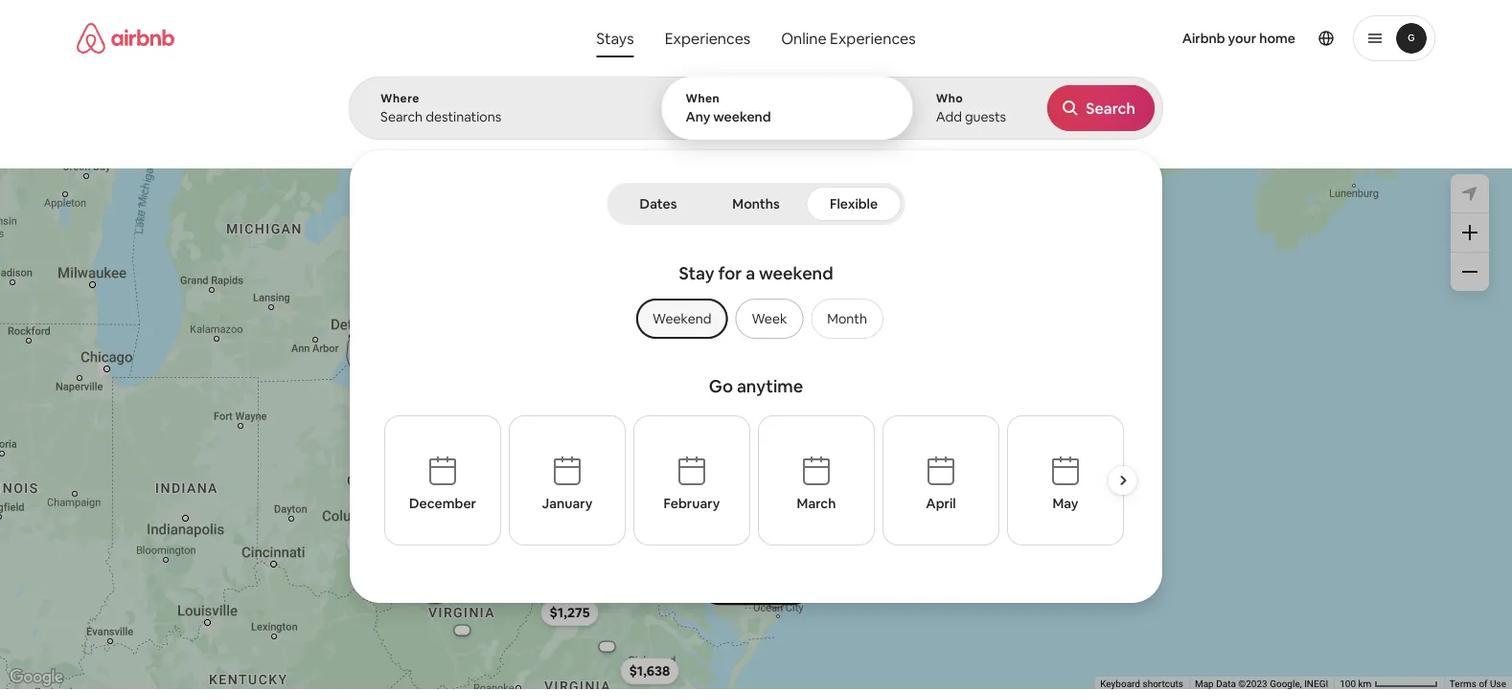 Task type: vqa. For each thing, say whether or not it's contained in the screenshot.
Ski-
yes



Task type: locate. For each thing, give the bounding box(es) containing it.
december button
[[384, 416, 501, 546]]

terms
[[1450, 679, 1477, 691]]

0 vertical spatial weekend
[[713, 108, 771, 126]]

$1,638
[[629, 663, 670, 681]]

experiences right online
[[830, 28, 916, 48]]

online
[[781, 28, 827, 48]]

what can we help you find? tab list
[[581, 19, 766, 57]]

omg!
[[927, 123, 958, 138]]

weekend inside stay for a weekend group
[[759, 263, 833, 285]]

map data ©2023 google, inegi
[[1195, 679, 1328, 691]]

tab list containing dates
[[611, 183, 901, 225]]

google image
[[5, 666, 68, 691]]

go anytime group
[[384, 368, 1146, 579]]

zoom out image
[[1462, 264, 1478, 280]]

profile element
[[948, 0, 1436, 77]]

group down stay for a weekend
[[629, 299, 883, 339]]

for
[[718, 263, 742, 285]]

stay for a weekend
[[679, 263, 833, 285]]

0 horizontal spatial experiences
[[665, 28, 751, 48]]

airbnb your home
[[1182, 30, 1296, 47]]

1 vertical spatial group
[[629, 299, 883, 339]]

a
[[746, 263, 755, 285]]

stays
[[596, 28, 634, 48]]

when any weekend
[[686, 91, 771, 126]]

©2023
[[1238, 679, 1268, 691]]

1 experiences from the left
[[665, 28, 751, 48]]

display total before taxes switch
[[1385, 103, 1419, 126]]

google,
[[1270, 679, 1302, 691]]

$2,504 button
[[747, 250, 808, 277]]

zoom in image
[[1462, 225, 1478, 241]]

who add guests
[[936, 91, 1006, 126]]

$1,275 button
[[541, 600, 599, 627]]

$1,484 button
[[874, 212, 933, 239]]

amazing
[[712, 122, 760, 137]]

december
[[409, 495, 476, 513]]

stay for a weekend group
[[445, 255, 1068, 368]]

$1,638 button
[[621, 659, 679, 685]]

group inside stay for a weekend group
[[629, 299, 883, 339]]

dates button
[[611, 187, 706, 221]]

stay
[[679, 263, 714, 285]]

0 vertical spatial group
[[77, 77, 1105, 151]]

$3,709 button
[[872, 178, 931, 205]]

february
[[663, 495, 720, 513]]

terms of use link
[[1450, 679, 1506, 691]]

1 horizontal spatial experiences
[[830, 28, 916, 48]]

$1,655
[[355, 534, 396, 551]]

tab list
[[611, 183, 901, 225]]

who
[[936, 91, 963, 106]]

$1,064
[[396, 541, 438, 558]]

$2,395 button
[[748, 250, 807, 277]]

flexible
[[830, 195, 878, 213]]

Where field
[[380, 108, 631, 126]]

add
[[936, 108, 962, 126]]

ski-in/out
[[1001, 123, 1053, 138]]

go
[[709, 376, 733, 398]]

april button
[[882, 416, 999, 546]]

weekend inside when any weekend
[[713, 108, 771, 126]]

$742 button
[[376, 477, 424, 503]]

amazing views
[[712, 122, 793, 137]]

$1,409 button
[[387, 449, 446, 476]]

weekend
[[713, 108, 771, 126], [759, 263, 833, 285]]

map
[[1195, 679, 1214, 691]]

mansions
[[629, 123, 680, 138]]

data
[[1216, 679, 1236, 691]]

experiences up when
[[665, 28, 751, 48]]

$1,064 button
[[387, 536, 446, 563]]

$1,655 button
[[347, 529, 404, 556]]

in/out
[[1021, 123, 1053, 138]]

months
[[732, 195, 780, 213]]

when
[[686, 91, 720, 106]]

1 vertical spatial weekend
[[759, 263, 833, 285]]

None search field
[[349, 0, 1163, 604]]

march
[[796, 495, 836, 513]]

group containing weekend
[[629, 299, 883, 339]]

100
[[1340, 679, 1356, 691]]

national
[[351, 122, 396, 137]]

experiences
[[665, 28, 751, 48], [830, 28, 916, 48]]

may
[[1052, 495, 1078, 513]]

group down stays button at the top of page
[[77, 77, 1105, 151]]

group containing national parks
[[77, 77, 1105, 151]]

$1,275
[[550, 605, 590, 622]]

january
[[542, 495, 592, 513]]

stays button
[[581, 19, 649, 57]]

week
[[752, 310, 787, 328]]

group
[[77, 77, 1105, 151], [629, 299, 883, 339]]

2 experiences from the left
[[830, 28, 916, 48]]

month
[[827, 310, 867, 328]]

any
[[686, 108, 710, 126]]



Task type: describe. For each thing, give the bounding box(es) containing it.
your
[[1228, 30, 1257, 47]]

google map
showing 40 stays. region
[[0, 151, 1512, 691]]

none search field containing stay for a weekend
[[349, 0, 1163, 604]]

$913
[[616, 535, 646, 552]]

use
[[1490, 679, 1506, 691]]

experiences inside button
[[665, 28, 751, 48]]

april
[[926, 495, 956, 513]]

$963 button
[[1112, 160, 1161, 187]]

100 km button
[[1334, 678, 1444, 691]]

online experiences link
[[766, 19, 931, 57]]

inegi
[[1304, 679, 1328, 691]]

beach
[[469, 123, 503, 138]]

home
[[1259, 30, 1296, 47]]

$1,706 button
[[389, 450, 447, 477]]

stays tab panel
[[349, 77, 1163, 604]]

$2,395
[[756, 255, 799, 272]]

terms of use
[[1450, 679, 1506, 691]]

online experiences
[[781, 28, 916, 48]]

$1,101 button
[[397, 451, 451, 478]]

$2,504
[[756, 255, 799, 272]]

views
[[762, 122, 793, 137]]

100 km
[[1340, 679, 1374, 691]]

keyboard shortcuts button
[[1100, 678, 1183, 691]]

anytime
[[737, 376, 803, 398]]

where
[[380, 91, 420, 106]]

national parks
[[351, 122, 428, 137]]

$4,583
[[886, 162, 929, 179]]

february button
[[633, 416, 750, 546]]

shortcuts
[[1143, 679, 1183, 691]]

$1,706
[[398, 455, 438, 472]]

$742
[[385, 481, 416, 499]]

flexible button
[[806, 187, 901, 221]]

$4,583 button
[[877, 157, 938, 184]]

km
[[1358, 679, 1372, 691]]

$3,709
[[880, 183, 923, 200]]

january button
[[508, 416, 625, 546]]

dates
[[640, 195, 677, 213]]

months button
[[710, 187, 803, 221]]

$913 button
[[608, 530, 655, 557]]

go anytime
[[709, 376, 803, 398]]

$963
[[1121, 165, 1153, 182]]

airbnb
[[1182, 30, 1225, 47]]

guests
[[965, 108, 1006, 126]]

experiences button
[[649, 19, 766, 57]]

keyboard shortcuts
[[1100, 679, 1183, 691]]

may button
[[1007, 416, 1124, 546]]

weekend
[[653, 310, 711, 328]]

march button
[[758, 416, 874, 546]]

$1,409
[[395, 454, 437, 471]]

airbnb your home link
[[1171, 18, 1307, 58]]

$1,484
[[882, 217, 924, 234]]

of
[[1479, 679, 1488, 691]]

parks
[[398, 122, 428, 137]]

tab list inside stays tab panel
[[611, 183, 901, 225]]

$1,101
[[406, 456, 442, 473]]

ski-
[[1001, 123, 1021, 138]]

keyboard
[[1100, 679, 1140, 691]]



